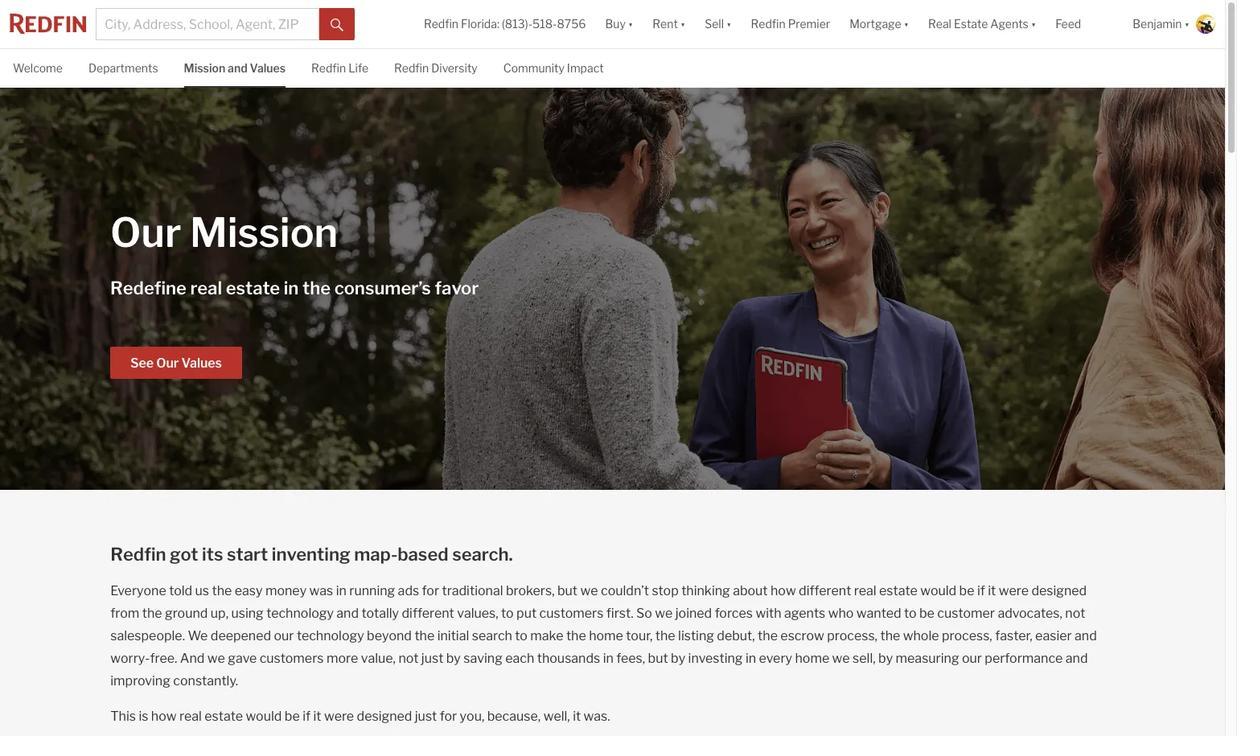 Task type: describe. For each thing, give the bounding box(es) containing it.
buy ▾ button
[[605, 0, 633, 48]]

benjamin
[[1133, 17, 1182, 31]]

got
[[170, 544, 198, 565]]

and down easier
[[1066, 651, 1088, 666]]

we
[[188, 628, 208, 644]]

real inside redfin agent smiling and talking with customers image
[[190, 278, 222, 298]]

free.
[[150, 651, 177, 666]]

debut,
[[717, 628, 755, 644]]

florida:
[[461, 17, 500, 31]]

everyone told us the easy money was in running ads for traditional brokers, but we couldn't stop thinking about how different real estate would be if it were designed from the ground up, using technology and totally different values, to put customers first. so we joined forces with agents who wanted to be customer advocates, not salespeople. we deepened our technology beyond the initial search to make the home tour, the listing debut, the escrow process, the whole process, faster, easier and worry-free. and we gave customers more value, not just by saving each thousands in fees, but by investing in every home we sell, by measuring our performance and improving constantly.
[[110, 583, 1097, 689]]

search
[[472, 628, 512, 644]]

user photo image
[[1196, 14, 1216, 34]]

salespeople.
[[110, 628, 185, 644]]

1 vertical spatial for
[[440, 709, 457, 724]]

1 horizontal spatial our
[[962, 651, 982, 666]]

1 horizontal spatial to
[[515, 628, 528, 644]]

departments link
[[88, 49, 158, 86]]

we right so
[[655, 606, 673, 621]]

money
[[265, 583, 307, 599]]

value,
[[361, 651, 396, 666]]

2 process, from the left
[[942, 628, 993, 644]]

sell,
[[853, 651, 876, 666]]

2 horizontal spatial to
[[904, 606, 917, 621]]

redfin for redfin got its start inventing map-based search.
[[110, 544, 166, 565]]

just inside everyone told us the easy money was in running ads for traditional brokers, but we couldn't stop thinking about how different real estate would be if it were designed from the ground up, using technology and totally different values, to put customers first. so we joined forces with agents who wanted to be customer advocates, not salespeople. we deepened our technology beyond the initial search to make the home tour, the listing debut, the escrow process, the whole process, faster, easier and worry-free. and we gave customers more value, not just by saving each thousands in fees, but by investing in every home we sell, by measuring our performance and improving constantly.
[[421, 651, 444, 666]]

if inside everyone told us the easy money was in running ads for traditional brokers, but we couldn't stop thinking about how different real estate would be if it were designed from the ground up, using technology and totally different values, to put customers first. so we joined forces with agents who wanted to be customer advocates, not salespeople. we deepened our technology beyond the initial search to make the home tour, the listing debut, the escrow process, the whole process, faster, easier and worry-free. and we gave customers more value, not just by saving each thousands in fees, but by investing in every home we sell, by measuring our performance and improving constantly.
[[978, 583, 985, 599]]

we right and
[[207, 651, 225, 666]]

designed inside everyone told us the easy money was in running ads for traditional brokers, but we couldn't stop thinking about how different real estate would be if it were designed from the ground up, using technology and totally different values, to put customers first. so we joined forces with agents who wanted to be customer advocates, not salespeople. we deepened our technology beyond the initial search to make the home tour, the listing debut, the escrow process, the whole process, faster, easier and worry-free. and we gave customers more value, not just by saving each thousands in fees, but by investing in every home we sell, by measuring our performance and improving constantly.
[[1032, 583, 1087, 599]]

see our values
[[130, 356, 222, 371]]

well,
[[544, 709, 570, 724]]

this
[[110, 709, 136, 724]]

1 vertical spatial not
[[399, 651, 419, 666]]

customer
[[938, 606, 995, 621]]

would inside everyone told us the easy money was in running ads for traditional brokers, but we couldn't stop thinking about how different real estate would be if it were designed from the ground up, using technology and totally different values, to put customers first. so we joined forces with agents who wanted to be customer advocates, not salespeople. we deepened our technology beyond the initial search to make the home tour, the listing debut, the escrow process, the whole process, faster, easier and worry-free. and we gave customers more value, not just by saving each thousands in fees, but by investing in every home we sell, by measuring our performance and improving constantly.
[[921, 583, 957, 599]]

redfin agent smiling and talking with customers image
[[0, 88, 1225, 490]]

redfin for redfin premier
[[751, 17, 786, 31]]

redfin premier button
[[741, 0, 840, 48]]

this is how real estate would be if it were designed just for you, because, well, it was.
[[110, 709, 610, 724]]

mission and values link
[[184, 49, 286, 86]]

agents
[[784, 606, 826, 621]]

we left couldn't
[[580, 583, 598, 599]]

with
[[756, 606, 782, 621]]

real
[[929, 17, 952, 31]]

couldn't
[[601, 583, 649, 599]]

estate
[[954, 17, 988, 31]]

8756
[[557, 17, 586, 31]]

sell ▾ button
[[705, 0, 732, 48]]

1 horizontal spatial but
[[648, 651, 668, 666]]

the right us
[[212, 583, 232, 599]]

0 vertical spatial home
[[589, 628, 623, 644]]

sell
[[705, 17, 724, 31]]

values for see our values
[[181, 356, 222, 371]]

deepened
[[211, 628, 271, 644]]

put
[[517, 606, 537, 621]]

brokers,
[[506, 583, 555, 599]]

rent ▾ button
[[643, 0, 695, 48]]

make
[[530, 628, 564, 644]]

the down with
[[758, 628, 778, 644]]

based
[[398, 544, 449, 565]]

premier
[[788, 17, 830, 31]]

0 horizontal spatial how
[[151, 709, 177, 724]]

518-
[[533, 17, 557, 31]]

see
[[130, 356, 154, 371]]

feed button
[[1046, 0, 1123, 48]]

and
[[180, 651, 205, 666]]

improving
[[110, 673, 170, 689]]

stop
[[652, 583, 679, 599]]

redfin premier
[[751, 17, 830, 31]]

was
[[309, 583, 333, 599]]

the left initial
[[415, 628, 435, 644]]

everyone
[[110, 583, 166, 599]]

1 horizontal spatial customers
[[540, 606, 604, 621]]

community impact
[[503, 61, 604, 75]]

thinking
[[682, 583, 730, 599]]

▾ for buy ▾
[[628, 17, 633, 31]]

told
[[169, 583, 192, 599]]

search.
[[452, 544, 513, 565]]

0 horizontal spatial it
[[313, 709, 321, 724]]

start
[[227, 544, 268, 565]]

1 horizontal spatial different
[[799, 583, 852, 599]]

buy
[[605, 17, 626, 31]]

estate inside everyone told us the easy money was in running ads for traditional brokers, but we couldn't stop thinking about how different real estate would be if it were designed from the ground up, using technology and totally different values, to put customers first. so we joined forces with agents who wanted to be customer advocates, not salespeople. we deepened our technology beyond the initial search to make the home tour, the listing debut, the escrow process, the whole process, faster, easier and worry-free. and we gave customers more value, not just by saving each thousands in fees, but by investing in every home we sell, by measuring our performance and improving constantly.
[[879, 583, 918, 599]]

totally
[[362, 606, 399, 621]]

(813)-
[[502, 17, 533, 31]]

redfin for redfin diversity
[[394, 61, 429, 75]]

its
[[202, 544, 223, 565]]

redfin life
[[311, 61, 369, 75]]

mortgage ▾
[[850, 17, 909, 31]]

redfin got its start inventing map-based search.
[[110, 544, 513, 565]]

up,
[[211, 606, 229, 621]]

0 vertical spatial but
[[558, 583, 578, 599]]

benjamin ▾
[[1133, 17, 1190, 31]]

and right easier
[[1075, 628, 1097, 644]]

0 horizontal spatial be
[[285, 709, 300, 724]]

advocates,
[[998, 606, 1063, 621]]

1 vertical spatial designed
[[357, 709, 412, 724]]

real estate agents ▾ link
[[929, 0, 1036, 48]]

redfin life link
[[311, 49, 369, 86]]

performance
[[985, 651, 1063, 666]]

redfin diversity link
[[394, 49, 478, 86]]

were inside everyone told us the easy money was in running ads for traditional brokers, but we couldn't stop thinking about how different real estate would be if it were designed from the ground up, using technology and totally different values, to put customers first. so we joined forces with agents who wanted to be customer advocates, not salespeople. we deepened our technology beyond the initial search to make the home tour, the listing debut, the escrow process, the whole process, faster, easier and worry-free. and we gave customers more value, not just by saving each thousands in fees, but by investing in every home we sell, by measuring our performance and improving constantly.
[[999, 583, 1029, 599]]

impact
[[567, 61, 604, 75]]

because,
[[487, 709, 541, 724]]

more
[[327, 651, 358, 666]]

the up thousands
[[566, 628, 586, 644]]

0 horizontal spatial to
[[501, 606, 514, 621]]

see our values button
[[110, 347, 242, 379]]

first.
[[606, 606, 634, 621]]

▾ for benjamin ▾
[[1185, 17, 1190, 31]]

easier
[[1036, 628, 1072, 644]]

gave
[[228, 651, 257, 666]]

2 by from the left
[[671, 651, 686, 666]]

every
[[759, 651, 793, 666]]

mission inside the mission and values link
[[184, 61, 225, 75]]



Task type: locate. For each thing, give the bounding box(es) containing it.
real inside everyone told us the easy money was in running ads for traditional brokers, but we couldn't stop thinking about how different real estate would be if it were designed from the ground up, using technology and totally different values, to put customers first. so we joined forces with agents who wanted to be customer advocates, not salespeople. we deepened our technology beyond the initial search to make the home tour, the listing debut, the escrow process, the whole process, faster, easier and worry-free. and we gave customers more value, not just by saving each thousands in fees, but by investing in every home we sell, by measuring our performance and improving constantly.
[[854, 583, 877, 599]]

running
[[349, 583, 395, 599]]

redfin for redfin florida: (813)-518-8756
[[424, 17, 459, 31]]

1 horizontal spatial home
[[795, 651, 830, 666]]

1 vertical spatial but
[[648, 651, 668, 666]]

faster,
[[995, 628, 1033, 644]]

redfin left florida:
[[424, 17, 459, 31]]

our up redefine
[[110, 208, 181, 257]]

values right 'see'
[[181, 356, 222, 371]]

process,
[[827, 628, 878, 644], [942, 628, 993, 644]]

3 by from the left
[[879, 651, 893, 666]]

▾ right rent
[[681, 17, 686, 31]]

map-
[[354, 544, 398, 565]]

to up each
[[515, 628, 528, 644]]

life
[[348, 61, 369, 75]]

redfin up everyone
[[110, 544, 166, 565]]

real
[[190, 278, 222, 298], [854, 583, 877, 599], [179, 709, 202, 724]]

would down gave
[[246, 709, 282, 724]]

not down beyond
[[399, 651, 419, 666]]

the right tour,
[[656, 628, 676, 644]]

designed
[[1032, 583, 1087, 599], [357, 709, 412, 724]]

0 vertical spatial real
[[190, 278, 222, 298]]

customers right gave
[[260, 651, 324, 666]]

constantly.
[[173, 673, 238, 689]]

mortgage ▾ button
[[850, 0, 909, 48]]

by right sell,
[[879, 651, 893, 666]]

we left sell,
[[832, 651, 850, 666]]

▾ for rent ▾
[[681, 17, 686, 31]]

the down wanted
[[881, 628, 901, 644]]

initial
[[437, 628, 469, 644]]

for inside everyone told us the easy money was in running ads for traditional brokers, but we couldn't stop thinking about how different real estate would be if it were designed from the ground up, using technology and totally different values, to put customers first. so we joined forces with agents who wanted to be customer advocates, not salespeople. we deepened our technology beyond the initial search to make the home tour, the listing debut, the escrow process, the whole process, faster, easier and worry-free. and we gave customers more value, not just by saving each thousands in fees, but by investing in every home we sell, by measuring our performance and improving constantly.
[[422, 583, 439, 599]]

0 horizontal spatial home
[[589, 628, 623, 644]]

ads
[[398, 583, 419, 599]]

was.
[[584, 709, 610, 724]]

0 vertical spatial not
[[1066, 606, 1086, 621]]

values inside button
[[181, 356, 222, 371]]

and inside the mission and values link
[[228, 61, 248, 75]]

0 vertical spatial if
[[978, 583, 985, 599]]

how right is
[[151, 709, 177, 724]]

home down first.
[[589, 628, 623, 644]]

easy
[[235, 583, 263, 599]]

redfin florida: (813)-518-8756
[[424, 17, 586, 31]]

worry-
[[110, 651, 150, 666]]

redfin left diversity
[[394, 61, 429, 75]]

2 horizontal spatial by
[[879, 651, 893, 666]]

0 horizontal spatial designed
[[357, 709, 412, 724]]

▾ left user photo
[[1185, 17, 1190, 31]]

1 vertical spatial home
[[795, 651, 830, 666]]

listing
[[678, 628, 714, 644]]

our right 'see'
[[156, 356, 179, 371]]

would up customer
[[921, 583, 957, 599]]

to up whole
[[904, 606, 917, 621]]

consumer's
[[334, 278, 431, 298]]

to left put
[[501, 606, 514, 621]]

redfin left life
[[311, 61, 346, 75]]

rent ▾ button
[[653, 0, 686, 48]]

▾ right the "agents"
[[1031, 17, 1036, 31]]

0 horizontal spatial would
[[246, 709, 282, 724]]

estate down 'our mission'
[[226, 278, 280, 298]]

0 vertical spatial estate
[[226, 278, 280, 298]]

were up "advocates,"
[[999, 583, 1029, 599]]

community impact link
[[503, 49, 604, 86]]

it
[[988, 583, 996, 599], [313, 709, 321, 724], [573, 709, 581, 724]]

1 vertical spatial our
[[962, 651, 982, 666]]

0 vertical spatial be
[[960, 583, 975, 599]]

were down more
[[324, 709, 354, 724]]

customers up make
[[540, 606, 604, 621]]

0 vertical spatial would
[[921, 583, 957, 599]]

measuring
[[896, 651, 959, 666]]

different up who
[[799, 583, 852, 599]]

0 horizontal spatial our
[[274, 628, 294, 644]]

the inside redfin agent smiling and talking with customers image
[[302, 278, 331, 298]]

2 vertical spatial estate
[[205, 709, 243, 724]]

joined
[[676, 606, 712, 621]]

mortgage ▾ button
[[840, 0, 919, 48]]

process, down customer
[[942, 628, 993, 644]]

designed down value,
[[357, 709, 412, 724]]

real right redefine
[[190, 278, 222, 298]]

1 horizontal spatial values
[[250, 61, 286, 75]]

who
[[829, 606, 854, 621]]

forces
[[715, 606, 753, 621]]

designed up "advocates,"
[[1032, 583, 1087, 599]]

1 vertical spatial if
[[303, 709, 311, 724]]

to
[[501, 606, 514, 621], [904, 606, 917, 621], [515, 628, 528, 644]]

▾ inside "link"
[[1031, 17, 1036, 31]]

1 horizontal spatial it
[[573, 709, 581, 724]]

and down the city, address, school, agent, zip search box
[[228, 61, 248, 75]]

redefine real estate in the consumer's favor
[[110, 278, 479, 298]]

1 horizontal spatial were
[[999, 583, 1029, 599]]

technology down money
[[266, 606, 334, 621]]

the left consumer's
[[302, 278, 331, 298]]

1 vertical spatial were
[[324, 709, 354, 724]]

values left redfin life
[[250, 61, 286, 75]]

investing
[[688, 651, 743, 666]]

3 ▾ from the left
[[727, 17, 732, 31]]

1 horizontal spatial not
[[1066, 606, 1086, 621]]

1 vertical spatial just
[[415, 709, 437, 724]]

0 horizontal spatial values
[[181, 356, 222, 371]]

0 vertical spatial customers
[[540, 606, 604, 621]]

1 vertical spatial customers
[[260, 651, 324, 666]]

in inside image
[[284, 278, 299, 298]]

1 ▾ from the left
[[628, 17, 633, 31]]

estate up wanted
[[879, 583, 918, 599]]

feed
[[1056, 17, 1082, 31]]

our inside button
[[156, 356, 179, 371]]

▾ right mortgage at the top right of page
[[904, 17, 909, 31]]

0 vertical spatial just
[[421, 651, 444, 666]]

mission
[[184, 61, 225, 75], [190, 208, 338, 257]]

0 vertical spatial values
[[250, 61, 286, 75]]

home down escrow on the bottom right of the page
[[795, 651, 830, 666]]

just left you,
[[415, 709, 437, 724]]

rent
[[653, 17, 678, 31]]

saving
[[464, 651, 503, 666]]

0 horizontal spatial process,
[[827, 628, 878, 644]]

1 vertical spatial estate
[[879, 583, 918, 599]]

for
[[422, 583, 439, 599], [440, 709, 457, 724]]

so
[[636, 606, 652, 621]]

1 horizontal spatial would
[[921, 583, 957, 599]]

mission inside redfin agent smiling and talking with customers image
[[190, 208, 338, 257]]

1 vertical spatial technology
[[297, 628, 364, 644]]

if
[[978, 583, 985, 599], [303, 709, 311, 724]]

our right deepened
[[274, 628, 294, 644]]

0 horizontal spatial different
[[402, 606, 454, 621]]

2 horizontal spatial be
[[960, 583, 975, 599]]

by down listing
[[671, 651, 686, 666]]

values for mission and values
[[250, 61, 286, 75]]

escrow
[[781, 628, 825, 644]]

tour,
[[626, 628, 653, 644]]

1 by from the left
[[446, 651, 461, 666]]

values
[[250, 61, 286, 75], [181, 356, 222, 371]]

1 horizontal spatial how
[[771, 583, 796, 599]]

▾ right buy
[[628, 17, 633, 31]]

sell ▾ button
[[695, 0, 741, 48]]

for right ads on the bottom left
[[422, 583, 439, 599]]

redfin inside button
[[751, 17, 786, 31]]

each
[[505, 651, 534, 666]]

process, down who
[[827, 628, 878, 644]]

2 vertical spatial be
[[285, 709, 300, 724]]

1 vertical spatial how
[[151, 709, 177, 724]]

welcome link
[[13, 49, 63, 86]]

0 horizontal spatial if
[[303, 709, 311, 724]]

real up wanted
[[854, 583, 877, 599]]

1 horizontal spatial if
[[978, 583, 985, 599]]

4 ▾ from the left
[[904, 17, 909, 31]]

▾ for sell ▾
[[727, 17, 732, 31]]

1 horizontal spatial process,
[[942, 628, 993, 644]]

1 horizontal spatial be
[[920, 606, 935, 621]]

1 vertical spatial be
[[920, 606, 935, 621]]

using
[[231, 606, 264, 621]]

but
[[558, 583, 578, 599], [648, 651, 668, 666]]

from
[[110, 606, 139, 621]]

0 vertical spatial for
[[422, 583, 439, 599]]

but right brokers,
[[558, 583, 578, 599]]

0 vertical spatial how
[[771, 583, 796, 599]]

the up salespeople.
[[142, 606, 162, 621]]

6 ▾ from the left
[[1185, 17, 1190, 31]]

our right measuring
[[962, 651, 982, 666]]

just down initial
[[421, 651, 444, 666]]

you,
[[460, 709, 485, 724]]

traditional
[[442, 583, 503, 599]]

1 vertical spatial our
[[156, 356, 179, 371]]

0 vertical spatial designed
[[1032, 583, 1087, 599]]

2 horizontal spatial it
[[988, 583, 996, 599]]

sell ▾
[[705, 17, 732, 31]]

technology up more
[[297, 628, 364, 644]]

▾ right sell
[[727, 17, 732, 31]]

2 vertical spatial real
[[179, 709, 202, 724]]

rent ▾
[[653, 17, 686, 31]]

ground
[[165, 606, 208, 621]]

different down ads on the bottom left
[[402, 606, 454, 621]]

0 vertical spatial were
[[999, 583, 1029, 599]]

estate inside redfin agent smiling and talking with customers image
[[226, 278, 280, 298]]

0 vertical spatial our
[[274, 628, 294, 644]]

submit search image
[[331, 18, 344, 31]]

customers
[[540, 606, 604, 621], [260, 651, 324, 666]]

City, Address, School, Agent, ZIP search field
[[96, 8, 320, 40]]

technology
[[266, 606, 334, 621], [297, 628, 364, 644]]

redfin left premier
[[751, 17, 786, 31]]

0 horizontal spatial by
[[446, 651, 461, 666]]

buy ▾
[[605, 17, 633, 31]]

thousands
[[537, 651, 600, 666]]

0 horizontal spatial customers
[[260, 651, 324, 666]]

by down initial
[[446, 651, 461, 666]]

and
[[228, 61, 248, 75], [337, 606, 359, 621], [1075, 628, 1097, 644], [1066, 651, 1088, 666]]

0 vertical spatial our
[[110, 208, 181, 257]]

how inside everyone told us the easy money was in running ads for traditional brokers, but we couldn't stop thinking about how different real estate would be if it were designed from the ground up, using technology and totally different values, to put customers first. so we joined forces with agents who wanted to be customer advocates, not salespeople. we deepened our technology beyond the initial search to make the home tour, the listing debut, the escrow process, the whole process, faster, easier and worry-free. and we gave customers more value, not just by saving each thousands in fees, but by investing in every home we sell, by measuring our performance and improving constantly.
[[771, 583, 796, 599]]

0 horizontal spatial were
[[324, 709, 354, 724]]

it inside everyone told us the easy money was in running ads for traditional brokers, but we couldn't stop thinking about how different real estate would be if it were designed from the ground up, using technology and totally different values, to put customers first. so we joined forces with agents who wanted to be customer advocates, not salespeople. we deepened our technology beyond the initial search to make the home tour, the listing debut, the escrow process, the whole process, faster, easier and worry-free. and we gave customers more value, not just by saving each thousands in fees, but by investing in every home we sell, by measuring our performance and improving constantly.
[[988, 583, 996, 599]]

redfin diversity
[[394, 61, 478, 75]]

0 vertical spatial mission
[[184, 61, 225, 75]]

is
[[139, 709, 148, 724]]

1 vertical spatial mission
[[190, 208, 338, 257]]

fees,
[[617, 651, 645, 666]]

0 vertical spatial different
[[799, 583, 852, 599]]

mission and values
[[184, 61, 286, 75]]

1 process, from the left
[[827, 628, 878, 644]]

mission down the city, address, school, agent, zip search box
[[184, 61, 225, 75]]

real down constantly.
[[179, 709, 202, 724]]

▾ for mortgage ▾
[[904, 17, 909, 31]]

2 ▾ from the left
[[681, 17, 686, 31]]

0 horizontal spatial not
[[399, 651, 419, 666]]

departments
[[88, 61, 158, 75]]

1 vertical spatial real
[[854, 583, 877, 599]]

and left totally
[[337, 606, 359, 621]]

1 horizontal spatial by
[[671, 651, 686, 666]]

community
[[503, 61, 565, 75]]

1 vertical spatial would
[[246, 709, 282, 724]]

favor
[[435, 278, 479, 298]]

for left you,
[[440, 709, 457, 724]]

real estate agents ▾
[[929, 17, 1036, 31]]

1 vertical spatial different
[[402, 606, 454, 621]]

mission up "redefine real estate in the consumer's favor"
[[190, 208, 338, 257]]

diversity
[[431, 61, 478, 75]]

redefine
[[110, 278, 187, 298]]

not up easier
[[1066, 606, 1086, 621]]

estate down constantly.
[[205, 709, 243, 724]]

but right fees,
[[648, 651, 668, 666]]

1 vertical spatial values
[[181, 356, 222, 371]]

our mission
[[110, 208, 338, 257]]

welcome
[[13, 61, 63, 75]]

redfin for redfin life
[[311, 61, 346, 75]]

0 horizontal spatial but
[[558, 583, 578, 599]]

estate
[[226, 278, 280, 298], [879, 583, 918, 599], [205, 709, 243, 724]]

1 horizontal spatial designed
[[1032, 583, 1087, 599]]

inventing
[[272, 544, 350, 565]]

0 vertical spatial technology
[[266, 606, 334, 621]]

how up with
[[771, 583, 796, 599]]

5 ▾ from the left
[[1031, 17, 1036, 31]]



Task type: vqa. For each thing, say whether or not it's contained in the screenshot.
▾ associated with Sell ▾
yes



